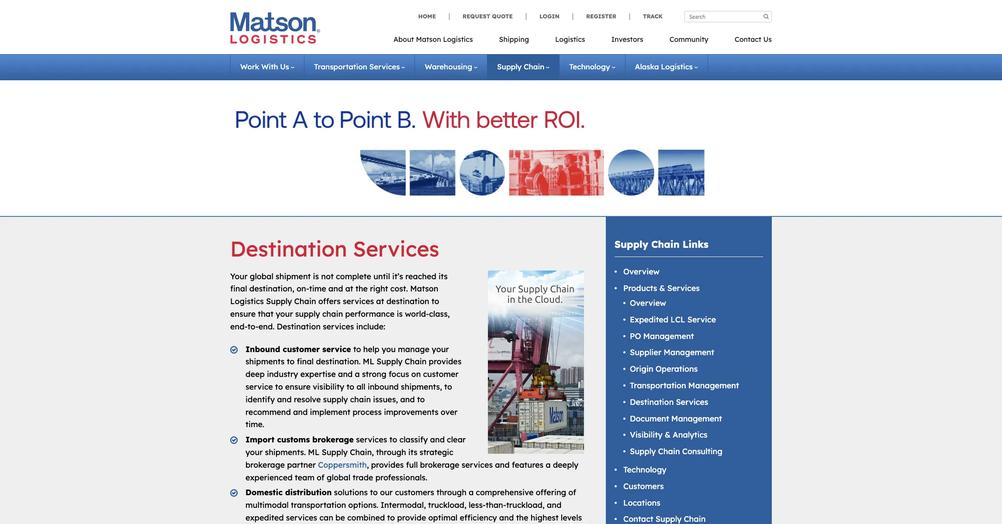 Task type: locate. For each thing, give the bounding box(es) containing it.
quote
[[492, 13, 513, 20]]

of
[[317, 473, 325, 483], [569, 488, 576, 498]]

technology down top menu navigation
[[569, 62, 610, 71]]

0 vertical spatial matson
[[416, 35, 441, 44]]

1 vertical spatial ml
[[308, 448, 320, 458]]

full
[[406, 460, 418, 470]]

0 horizontal spatial ensure
[[230, 309, 256, 319]]

provides down manage
[[429, 357, 462, 367]]

chain up 'on'
[[405, 357, 427, 367]]

chain for supply chain links
[[651, 239, 680, 251]]

shipment
[[276, 272, 311, 282]]

origin operations link
[[630, 364, 698, 374]]

its right the reached
[[439, 272, 448, 282]]

1 vertical spatial matson
[[410, 284, 438, 294]]

to down intermodal,
[[387, 513, 395, 523]]

overview for po management
[[630, 298, 666, 308]]

chain down the all
[[350, 395, 371, 405]]

trade
[[353, 473, 373, 483]]

ml up partner
[[308, 448, 320, 458]]

offering
[[536, 488, 566, 498]]

0 horizontal spatial destination services
[[230, 236, 439, 262]]

1 vertical spatial destination services
[[630, 397, 708, 408]]

0 horizontal spatial of
[[317, 473, 325, 483]]

at down 'right'
[[376, 297, 384, 307]]

brokerage
[[312, 435, 354, 445], [246, 460, 285, 470], [420, 460, 459, 470]]

management for supplier management
[[664, 348, 714, 358]]

0 horizontal spatial service
[[246, 382, 273, 392]]

1 horizontal spatial brokerage
[[312, 435, 354, 445]]

matson down home
[[416, 35, 441, 44]]

strong
[[362, 370, 386, 380]]

0 horizontal spatial final
[[230, 284, 247, 294]]

overview
[[623, 267, 660, 277], [630, 298, 666, 308]]

overview link up "expedited"
[[630, 298, 666, 308]]

1 horizontal spatial technology link
[[623, 465, 667, 475]]

2 vertical spatial a
[[469, 488, 474, 498]]

0 vertical spatial final
[[230, 284, 247, 294]]

customer up shipments,
[[423, 370, 459, 380]]

0 horizontal spatial provides
[[371, 460, 404, 470]]

supply chain links section
[[595, 217, 783, 525]]

overview link up products
[[623, 267, 660, 277]]

visibility
[[630, 430, 663, 441]]

the
[[356, 284, 368, 294], [516, 513, 528, 523]]

chain down visibility & analytics on the right bottom of page
[[658, 447, 680, 457]]

2 vertical spatial destination
[[630, 397, 674, 408]]

1 horizontal spatial supply
[[323, 395, 348, 405]]

0 vertical spatial at
[[345, 284, 353, 294]]

chain inside your global shipment is not complete until it's reached its final destination, on-time and at the right cost. matson logistics supply chain offers services at destination to ensure that your supply chain performance is world-class, end-to-end. destination services include:
[[322, 309, 343, 319]]

customer
[[283, 345, 320, 355], [423, 370, 459, 380]]

0 vertical spatial through
[[376, 448, 406, 458]]

technology up customers link
[[623, 465, 667, 475]]

0 horizontal spatial chain
[[322, 309, 343, 319]]

destination services up not in the left bottom of the page
[[230, 236, 439, 262]]

0 vertical spatial chain
[[322, 309, 343, 319]]

your right manage
[[432, 345, 449, 355]]

destination up document
[[630, 397, 674, 408]]

through inside "services to classify and clear your shipments. ml supply chain, through its strategic brokerage partner"
[[376, 448, 406, 458]]

about matson logistics link
[[394, 32, 486, 50]]

1 horizontal spatial the
[[516, 513, 528, 523]]

coppersmith link
[[318, 460, 367, 470]]

ml down help
[[363, 357, 374, 367]]

supply down offers
[[295, 309, 320, 319]]

final down inbound customer service
[[297, 357, 314, 367]]

supplier management
[[630, 348, 714, 358]]

through
[[376, 448, 406, 458], [437, 488, 467, 498]]

the down complete
[[356, 284, 368, 294]]

destination up shipment
[[230, 236, 347, 262]]

1 horizontal spatial global
[[327, 473, 350, 483]]

us right contact
[[763, 35, 772, 44]]

1 horizontal spatial a
[[469, 488, 474, 498]]

and left the features
[[495, 460, 510, 470]]

ensure up resolve
[[285, 382, 311, 392]]

technology link up customers link
[[623, 465, 667, 475]]

& for visibility
[[665, 430, 671, 441]]

1 truckload, from the left
[[428, 501, 467, 511]]

0 horizontal spatial technology link
[[569, 62, 615, 71]]

services down 'clear'
[[462, 460, 493, 470]]

0 vertical spatial its
[[439, 272, 448, 282]]

& right products
[[659, 284, 665, 294]]

final down your on the left of page
[[230, 284, 247, 294]]

1 vertical spatial us
[[280, 62, 289, 71]]

0 horizontal spatial ml
[[308, 448, 320, 458]]

transportation services link
[[314, 62, 405, 71]]

customers link
[[623, 482, 664, 492]]

destination up inbound customer service
[[277, 322, 321, 332]]

management
[[643, 331, 694, 341], [664, 348, 714, 358], [688, 381, 739, 391], [671, 414, 722, 424]]

services down transportation
[[286, 513, 317, 523]]

to up class,
[[432, 297, 439, 307]]

matson inside your global shipment is not complete until it's reached its final destination, on-time and at the right cost. matson logistics supply chain offers services at destination to ensure that your supply chain performance is world-class, end-to-end. destination services include:
[[410, 284, 438, 294]]

management down operations
[[688, 381, 739, 391]]

0 horizontal spatial is
[[313, 272, 319, 282]]

contact us link
[[722, 32, 772, 50]]

services down transportation management
[[676, 397, 708, 408]]

po
[[630, 331, 641, 341]]

customs
[[277, 435, 310, 445]]

1 horizontal spatial customer
[[423, 370, 459, 380]]

1 vertical spatial destination
[[277, 322, 321, 332]]

chain left links
[[651, 239, 680, 251]]

0 horizontal spatial brokerage
[[246, 460, 285, 470]]

warehousing link
[[425, 62, 477, 71]]

services up the it's
[[353, 236, 439, 262]]

chain,
[[350, 448, 374, 458]]

0 vertical spatial transportation
[[314, 62, 367, 71]]

1 vertical spatial through
[[437, 488, 467, 498]]

and inside your global shipment is not complete until it's reached its final destination, on-time and at the right cost. matson logistics supply chain offers services at destination to ensure that your supply chain performance is world-class, end-to-end. destination services include:
[[328, 284, 343, 294]]

a up the all
[[355, 370, 360, 380]]

a left deeply
[[546, 460, 551, 470]]

supply inside your global shipment is not complete until it's reached its final destination, on-time and at the right cost. matson logistics supply chain offers services at destination to ensure that your supply chain performance is world-class, end-to-end. destination services include:
[[266, 297, 292, 307]]

1 horizontal spatial your
[[276, 309, 293, 319]]

locations link
[[623, 498, 660, 508]]

1 horizontal spatial truckload,
[[506, 501, 545, 511]]

deep
[[246, 370, 265, 380]]

& down document management link
[[665, 430, 671, 441]]

truckload, up highest
[[506, 501, 545, 511]]

optimal
[[428, 513, 458, 523]]

to
[[432, 297, 439, 307], [353, 345, 361, 355], [287, 357, 295, 367], [275, 382, 283, 392], [347, 382, 354, 392], [444, 382, 452, 392], [417, 395, 425, 405], [389, 435, 397, 445], [370, 488, 378, 498], [387, 513, 395, 523]]

1 vertical spatial ensure
[[285, 382, 311, 392]]

chain down offers
[[322, 309, 343, 319]]

is
[[313, 272, 319, 282], [397, 309, 403, 319]]

work
[[240, 62, 259, 71]]

1 vertical spatial final
[[297, 357, 314, 367]]

1 horizontal spatial is
[[397, 309, 403, 319]]

management up supplier management link
[[643, 331, 694, 341]]

us inside top menu navigation
[[763, 35, 772, 44]]

1 vertical spatial your
[[432, 345, 449, 355]]

transportation for transportation services
[[314, 62, 367, 71]]

to left classify
[[389, 435, 397, 445]]

2 horizontal spatial a
[[546, 460, 551, 470]]

global inside , provides full brokerage services and features a deeply experienced team of global trade professionals.
[[327, 473, 350, 483]]

None search field
[[685, 11, 772, 22]]

its down classify
[[408, 448, 417, 458]]

services up 'chain,'
[[356, 435, 387, 445]]

1 vertical spatial of
[[569, 488, 576, 498]]

through up optimal
[[437, 488, 467, 498]]

0 vertical spatial us
[[763, 35, 772, 44]]

your inside to help you manage your shipments to final destination. ml supply chain provides deep industry expertise and a strong focus on customer service to ensure visibility to all inbound shipments, to identify and resolve supply chain issues, and to recommend and implement process improvements over time.
[[432, 345, 449, 355]]

brokerage inside , provides full brokerage services and features a deeply experienced team of global trade professionals.
[[420, 460, 459, 470]]

1 vertical spatial chain
[[350, 395, 371, 405]]

services inside "solutions to our customers through a comprehensive offering of multimodal transportation options. intermodal, truckload, less-than-truckload, and expedited services can be combined to provide optimal efficiency and the highest leve"
[[286, 513, 317, 523]]

0 vertical spatial overview link
[[623, 267, 660, 277]]

us right "with"
[[280, 62, 289, 71]]

chain inside your global shipment is not complete until it's reached its final destination, on-time and at the right cost. matson logistics supply chain offers services at destination to ensure that your supply chain performance is world-class, end-to-end. destination services include:
[[294, 297, 316, 307]]

your right that
[[276, 309, 293, 319]]

final inside your global shipment is not complete until it's reached its final destination, on-time and at the right cost. matson logistics supply chain offers services at destination to ensure that your supply chain performance is world-class, end-to-end. destination services include:
[[230, 284, 247, 294]]

0 horizontal spatial technology
[[569, 62, 610, 71]]

1 vertical spatial technology
[[623, 465, 667, 475]]

alaska logistics link
[[635, 62, 698, 71]]

provides up professionals.
[[371, 460, 404, 470]]

top menu navigation
[[394, 32, 772, 50]]

provides inside to help you manage your shipments to final destination. ml supply chain provides deep industry expertise and a strong focus on customer service to ensure visibility to all inbound shipments, to identify and resolve supply chain issues, and to recommend and implement process improvements over time.
[[429, 357, 462, 367]]

chain inside to help you manage your shipments to final destination. ml supply chain provides deep industry expertise and a strong focus on customer service to ensure visibility to all inbound shipments, to identify and resolve supply chain issues, and to recommend and implement process improvements over time.
[[350, 395, 371, 405]]

work with us link
[[240, 62, 294, 71]]

technology
[[569, 62, 610, 71], [623, 465, 667, 475]]

transportation inside supply chain links section
[[630, 381, 686, 391]]

management up operations
[[664, 348, 714, 358]]

overview up "expedited"
[[630, 298, 666, 308]]

customer up expertise
[[283, 345, 320, 355]]

1 vertical spatial global
[[327, 473, 350, 483]]

and down than-
[[499, 513, 514, 523]]

the inside your global shipment is not complete until it's reached its final destination, on-time and at the right cost. matson logistics supply chain offers services at destination to ensure that your supply chain performance is world-class, end-to-end. destination services include:
[[356, 284, 368, 294]]

0 horizontal spatial your
[[246, 448, 263, 458]]

0 horizontal spatial supply
[[295, 309, 320, 319]]

1 horizontal spatial its
[[439, 272, 448, 282]]

1 vertical spatial overview link
[[630, 298, 666, 308]]

0 vertical spatial of
[[317, 473, 325, 483]]

brokerage up the experienced
[[246, 460, 285, 470]]

chain for supply chain consulting
[[658, 447, 680, 457]]

1 vertical spatial supply
[[323, 395, 348, 405]]

1 vertical spatial overview
[[630, 298, 666, 308]]

0 vertical spatial technology
[[569, 62, 610, 71]]

supply inside to help you manage your shipments to final destination. ml supply chain provides deep industry expertise and a strong focus on customer service to ensure visibility to all inbound shipments, to identify and resolve supply chain issues, and to recommend and implement process improvements over time.
[[377, 357, 403, 367]]

brokerage down strategic
[[420, 460, 459, 470]]

0 vertical spatial ensure
[[230, 309, 256, 319]]

1 horizontal spatial ml
[[363, 357, 374, 367]]

service up destination. at bottom left
[[322, 345, 351, 355]]

destination services link
[[630, 397, 708, 408]]

is down destination
[[397, 309, 403, 319]]

expedited
[[246, 513, 284, 523]]

global down coppersmith at the left bottom of the page
[[327, 473, 350, 483]]

destination inside supply chain links section
[[630, 397, 674, 408]]

overview link
[[623, 267, 660, 277], [630, 298, 666, 308]]

time.
[[246, 420, 264, 430]]

1 horizontal spatial us
[[763, 35, 772, 44]]

1 horizontal spatial through
[[437, 488, 467, 498]]

investors
[[611, 35, 643, 44]]

at down complete
[[345, 284, 353, 294]]

supply up implement
[[323, 395, 348, 405]]

expedited lcl service
[[630, 315, 716, 325]]

of right team
[[317, 473, 325, 483]]

shipments
[[246, 357, 285, 367]]

0 vertical spatial &
[[659, 284, 665, 294]]

1 vertical spatial provides
[[371, 460, 404, 470]]

service up identify
[[246, 382, 273, 392]]

technology link
[[569, 62, 615, 71], [623, 465, 667, 475]]

and up strategic
[[430, 435, 445, 445]]

resolve
[[294, 395, 321, 405]]

and down offering
[[547, 501, 562, 511]]

destination
[[230, 236, 347, 262], [277, 322, 321, 332], [630, 397, 674, 408]]

customer inside to help you manage your shipments to final destination. ml supply chain provides deep industry expertise and a strong focus on customer service to ensure visibility to all inbound shipments, to identify and resolve supply chain issues, and to recommend and implement process improvements over time.
[[423, 370, 459, 380]]

origin operations
[[630, 364, 698, 374]]

logistics down login
[[555, 35, 585, 44]]

request quote link
[[449, 13, 526, 20]]

1 vertical spatial service
[[246, 382, 273, 392]]

0 vertical spatial destination services
[[230, 236, 439, 262]]

1 horizontal spatial transportation
[[630, 381, 686, 391]]

through inside "solutions to our customers through a comprehensive offering of multimodal transportation options. intermodal, truckload, less-than-truckload, and expedited services can be combined to provide optimal efficiency and the highest leve"
[[437, 488, 467, 498]]

of right offering
[[569, 488, 576, 498]]

0 vertical spatial the
[[356, 284, 368, 294]]

transportation management link
[[630, 381, 739, 391]]

services down the about
[[369, 62, 400, 71]]

0 vertical spatial is
[[313, 272, 319, 282]]

1 horizontal spatial technology
[[623, 465, 667, 475]]

overview up products
[[623, 267, 660, 277]]

final inside to help you manage your shipments to final destination. ml supply chain provides deep industry expertise and a strong focus on customer service to ensure visibility to all inbound shipments, to identify and resolve supply chain issues, and to recommend and implement process improvements over time.
[[297, 357, 314, 367]]

ml inside to help you manage your shipments to final destination. ml supply chain provides deep industry expertise and a strong focus on customer service to ensure visibility to all inbound shipments, to identify and resolve supply chain issues, and to recommend and implement process improvements over time.
[[363, 357, 374, 367]]

ensure up end-
[[230, 309, 256, 319]]

truckload, up optimal
[[428, 501, 467, 511]]

1 vertical spatial at
[[376, 297, 384, 307]]

1 horizontal spatial service
[[322, 345, 351, 355]]

to left the all
[[347, 382, 354, 392]]

1 vertical spatial its
[[408, 448, 417, 458]]

cost.
[[390, 284, 408, 294]]

logistics down community 'link'
[[661, 62, 693, 71]]

login
[[540, 13, 560, 20]]

1 horizontal spatial ensure
[[285, 382, 311, 392]]

0 vertical spatial overview
[[623, 267, 660, 277]]

partner
[[287, 460, 316, 470]]

1 horizontal spatial destination services
[[630, 397, 708, 408]]

the inside "solutions to our customers through a comprehensive offering of multimodal transportation options. intermodal, truckload, less-than-truckload, and expedited services can be combined to provide optimal efficiency and the highest leve"
[[516, 513, 528, 523]]

management up "analytics"
[[671, 414, 722, 424]]

home link
[[418, 13, 449, 20]]

and up improvements at the left bottom
[[400, 395, 415, 405]]

the left highest
[[516, 513, 528, 523]]

1 horizontal spatial at
[[376, 297, 384, 307]]

your down import
[[246, 448, 263, 458]]

1 vertical spatial a
[[546, 460, 551, 470]]

chain for supply chain
[[524, 62, 544, 71]]

2 vertical spatial your
[[246, 448, 263, 458]]

1 horizontal spatial of
[[569, 488, 576, 498]]

operations
[[656, 364, 698, 374]]

and up offers
[[328, 284, 343, 294]]

0 horizontal spatial global
[[250, 272, 274, 282]]

chain
[[524, 62, 544, 71], [651, 239, 680, 251], [294, 297, 316, 307], [405, 357, 427, 367], [658, 447, 680, 457]]

0 vertical spatial your
[[276, 309, 293, 319]]

login link
[[526, 13, 573, 20]]

truckload,
[[428, 501, 467, 511], [506, 501, 545, 511]]

you
[[382, 345, 396, 355]]

management for po management
[[643, 331, 694, 341]]

ensure
[[230, 309, 256, 319], [285, 382, 311, 392]]

1 vertical spatial customer
[[423, 370, 459, 380]]

0 vertical spatial provides
[[429, 357, 462, 367]]

logistics link
[[542, 32, 598, 50]]

us
[[763, 35, 772, 44], [280, 62, 289, 71]]

0 horizontal spatial a
[[355, 370, 360, 380]]

its inside your global shipment is not complete until it's reached its final destination, on-time and at the right cost. matson logistics supply chain offers services at destination to ensure that your supply chain performance is world-class, end-to-end. destination services include:
[[439, 272, 448, 282]]

technology link down top menu navigation
[[569, 62, 615, 71]]

service
[[322, 345, 351, 355], [246, 382, 273, 392]]

global up destination,
[[250, 272, 274, 282]]

0 vertical spatial ml
[[363, 357, 374, 367]]

2 horizontal spatial brokerage
[[420, 460, 459, 470]]

destination services up document management
[[630, 397, 708, 408]]

not
[[321, 272, 334, 282]]

transportation
[[314, 62, 367, 71], [630, 381, 686, 391]]

is left not in the left bottom of the page
[[313, 272, 319, 282]]

classify
[[399, 435, 428, 445]]

chain down on-
[[294, 297, 316, 307]]

solutions to our customers through a comprehensive offering of multimodal transportation options. intermodal, truckload, less-than-truckload, and expedited services can be combined to provide optimal efficiency and the highest leve
[[246, 488, 582, 525]]

0 horizontal spatial its
[[408, 448, 417, 458]]

0 horizontal spatial transportation
[[314, 62, 367, 71]]

0 horizontal spatial customer
[[283, 345, 320, 355]]

1 horizontal spatial provides
[[429, 357, 462, 367]]

through up full
[[376, 448, 406, 458]]

chain down shipping link
[[524, 62, 544, 71]]

1 vertical spatial &
[[665, 430, 671, 441]]

supply
[[295, 309, 320, 319], [323, 395, 348, 405]]

services
[[369, 62, 400, 71], [353, 236, 439, 262], [667, 284, 700, 294], [676, 397, 708, 408]]

final
[[230, 284, 247, 294], [297, 357, 314, 367]]

0 horizontal spatial through
[[376, 448, 406, 458]]

matson down the reached
[[410, 284, 438, 294]]

1 vertical spatial transportation
[[630, 381, 686, 391]]

to down shipments,
[[417, 395, 425, 405]]

services up performance
[[343, 297, 374, 307]]

brokerage up coppersmith at the left bottom of the page
[[312, 435, 354, 445]]

to inside your global shipment is not complete until it's reached its final destination, on-time and at the right cost. matson logistics supply chain offers services at destination to ensure that your supply chain performance is world-class, end-to-end. destination services include:
[[432, 297, 439, 307]]

alaska logistics
[[635, 62, 693, 71]]

services down offers
[[323, 322, 354, 332]]

logistics up that
[[230, 297, 264, 307]]

0 vertical spatial supply
[[295, 309, 320, 319]]

its
[[439, 272, 448, 282], [408, 448, 417, 458]]

1 horizontal spatial final
[[297, 357, 314, 367]]

a up less-
[[469, 488, 474, 498]]

0 horizontal spatial the
[[356, 284, 368, 294]]



Task type: vqa. For each thing, say whether or not it's contained in the screenshot.
the bottom following
no



Task type: describe. For each thing, give the bounding box(es) containing it.
supply inside your global shipment is not complete until it's reached its final destination, on-time and at the right cost. matson logistics supply chain offers services at destination to ensure that your supply chain performance is world-class, end-to-end. destination services include:
[[295, 309, 320, 319]]

0 vertical spatial customer
[[283, 345, 320, 355]]

it's
[[392, 272, 403, 282]]

a inside to help you manage your shipments to final destination. ml supply chain provides deep industry expertise and a strong focus on customer service to ensure visibility to all inbound shipments, to identify and resolve supply chain issues, and to recommend and implement process improvements over time.
[[355, 370, 360, 380]]

time
[[309, 284, 326, 294]]

less-
[[469, 501, 486, 511]]

our
[[380, 488, 393, 498]]

2 truckload, from the left
[[506, 501, 545, 511]]

po management
[[630, 331, 694, 341]]

to-
[[248, 322, 259, 332]]

offers
[[318, 297, 341, 307]]

strategic
[[420, 448, 453, 458]]

management for document management
[[671, 414, 722, 424]]

community link
[[656, 32, 722, 50]]

register
[[586, 13, 616, 20]]

expedited lcl service link
[[630, 315, 716, 325]]

expedited
[[630, 315, 669, 325]]

, provides full brokerage services and features a deeply experienced team of global trade professionals.
[[246, 460, 579, 483]]

ensure inside to help you manage your shipments to final destination. ml supply chain provides deep industry expertise and a strong focus on customer service to ensure visibility to all inbound shipments, to identify and resolve supply chain issues, and to recommend and implement process improvements over time.
[[285, 382, 311, 392]]

global inside your global shipment is not complete until it's reached its final destination, on-time and at the right cost. matson logistics supply chain offers services at destination to ensure that your supply chain performance is world-class, end-to-end. destination services include:
[[250, 272, 274, 282]]

destination services inside supply chain links section
[[630, 397, 708, 408]]

and down destination. at bottom left
[[338, 370, 353, 380]]

visibility & analytics link
[[630, 430, 708, 441]]

manage
[[398, 345, 430, 355]]

to down industry
[[275, 382, 283, 392]]

a inside "solutions to our customers through a comprehensive offering of multimodal transportation options. intermodal, truckload, less-than-truckload, and expedited services can be combined to provide optimal efficiency and the highest leve"
[[469, 488, 474, 498]]

home
[[418, 13, 436, 20]]

over
[[441, 407, 458, 417]]

destination.
[[316, 357, 361, 367]]

0 vertical spatial technology link
[[569, 62, 615, 71]]

to down inbound customer service
[[287, 357, 295, 367]]

deeply
[[553, 460, 579, 470]]

,
[[367, 460, 369, 470]]

supplier
[[630, 348, 662, 358]]

destination,
[[249, 284, 294, 294]]

with
[[261, 62, 278, 71]]

supply chain link
[[497, 62, 550, 71]]

services up the lcl on the bottom of page
[[667, 284, 700, 294]]

chain inside to help you manage your shipments to final destination. ml supply chain provides deep industry expertise and a strong focus on customer service to ensure visibility to all inbound shipments, to identify and resolve supply chain issues, and to recommend and implement process improvements over time.
[[405, 357, 427, 367]]

destination inside your global shipment is not complete until it's reached its final destination, on-time and at the right cost. matson logistics supply chain offers services at destination to ensure that your supply chain performance is world-class, end-to-end. destination services include:
[[277, 322, 321, 332]]

matson inside top menu navigation
[[416, 35, 441, 44]]

of inside "solutions to our customers through a comprehensive offering of multimodal transportation options. intermodal, truckload, less-than-truckload, and expedited services can be combined to provide optimal efficiency and the highest leve"
[[569, 488, 576, 498]]

locations
[[623, 498, 660, 508]]

to left our
[[370, 488, 378, 498]]

logistics inside your global shipment is not complete until it's reached its final destination, on-time and at the right cost. matson logistics supply chain offers services at destination to ensure that your supply chain performance is world-class, end-to-end. destination services include:
[[230, 297, 264, 307]]

to up the over
[[444, 382, 452, 392]]

help
[[363, 345, 380, 355]]

supply inside "services to classify and clear your shipments. ml supply chain, through its strategic brokerage partner"
[[322, 448, 348, 458]]

po management link
[[630, 331, 694, 341]]

overview for technology
[[623, 267, 660, 277]]

supply chain
[[497, 62, 544, 71]]

Search search field
[[685, 11, 772, 22]]

0 horizontal spatial us
[[280, 62, 289, 71]]

your
[[230, 272, 248, 282]]

to help you manage your shipments to final destination. ml supply chain provides deep industry expertise and a strong focus on customer service to ensure visibility to all inbound shipments, to identify and resolve supply chain issues, and to recommend and implement process improvements over time.
[[246, 345, 462, 430]]

performance
[[345, 309, 395, 319]]

supplier management link
[[630, 348, 714, 358]]

and up recommend
[[277, 395, 292, 405]]

supply inside to help you manage your shipments to final destination. ml supply chain provides deep industry expertise and a strong focus on customer service to ensure visibility to all inbound shipments, to identify and resolve supply chain issues, and to recommend and implement process improvements over time.
[[323, 395, 348, 405]]

overview link for po management
[[630, 298, 666, 308]]

about matson logistics
[[394, 35, 473, 44]]

contact us
[[735, 35, 772, 44]]

its inside "services to classify and clear your shipments. ml supply chain, through its strategic brokerage partner"
[[408, 448, 417, 458]]

lcl
[[671, 315, 685, 325]]

logistics up warehousing link
[[443, 35, 473, 44]]

shipments.
[[265, 448, 306, 458]]

contact
[[735, 35, 761, 44]]

domestic
[[246, 488, 283, 498]]

and down resolve
[[293, 407, 308, 417]]

services to classify and clear your shipments. ml supply chain, through its strategic brokerage partner
[[246, 435, 466, 470]]

options.
[[348, 501, 378, 511]]

services inside "services to classify and clear your shipments. ml supply chain, through its strategic brokerage partner"
[[356, 435, 387, 445]]

origin
[[630, 364, 653, 374]]

include:
[[356, 322, 385, 332]]

team
[[295, 473, 315, 483]]

service inside to help you manage your shipments to final destination. ml supply chain provides deep industry expertise and a strong focus on customer service to ensure visibility to all inbound shipments, to identify and resolve supply chain issues, and to recommend and implement process improvements over time.
[[246, 382, 273, 392]]

complete
[[336, 272, 371, 282]]

provides inside , provides full brokerage services and features a deeply experienced team of global trade professionals.
[[371, 460, 404, 470]]

and inside , provides full brokerage services and features a deeply experienced team of global trade professionals.
[[495, 460, 510, 470]]

recommend
[[246, 407, 291, 417]]

overview link for technology
[[623, 267, 660, 277]]

to inside "services to classify and clear your shipments. ml supply chain, through its strategic brokerage partner"
[[389, 435, 397, 445]]

transportation management
[[630, 381, 739, 391]]

process
[[353, 407, 382, 417]]

ml inside "services to classify and clear your shipments. ml supply chain, through its strategic brokerage partner"
[[308, 448, 320, 458]]

products
[[623, 284, 657, 294]]

intermodal,
[[381, 501, 426, 511]]

management for transportation management
[[688, 381, 739, 391]]

class,
[[429, 309, 450, 319]]

matson logistics image
[[230, 12, 320, 44]]

transportation services
[[314, 62, 400, 71]]

request
[[463, 13, 490, 20]]

identify
[[246, 395, 275, 405]]

supply chain consulting link
[[630, 447, 723, 457]]

track
[[643, 13, 663, 20]]

your global shipment is not complete until it's reached its final destination, on-time and at the right cost. matson logistics supply chain offers services at destination to ensure that your supply chain performance is world-class, end-to-end. destination services include:
[[230, 272, 450, 332]]

multimodal
[[246, 501, 289, 511]]

track link
[[630, 13, 663, 20]]

on-
[[297, 284, 309, 294]]

supply chain links
[[615, 239, 709, 251]]

0 vertical spatial service
[[322, 345, 351, 355]]

0 vertical spatial destination
[[230, 236, 347, 262]]

expertise
[[300, 370, 336, 380]]

to left help
[[353, 345, 361, 355]]

distribution
[[285, 488, 332, 498]]

work with us
[[240, 62, 289, 71]]

analytics
[[673, 430, 708, 441]]

investors link
[[598, 32, 656, 50]]

transportation for transportation management
[[630, 381, 686, 391]]

alaska services image
[[236, 89, 766, 206]]

features
[[512, 460, 544, 470]]

a inside , provides full brokerage services and features a deeply experienced team of global trade professionals.
[[546, 460, 551, 470]]

consulting
[[682, 447, 723, 457]]

implement
[[310, 407, 350, 417]]

technology inside supply chain links section
[[623, 465, 667, 475]]

services inside , provides full brokerage services and features a deeply experienced team of global trade professionals.
[[462, 460, 493, 470]]

& for products
[[659, 284, 665, 294]]

supply chain consulting
[[630, 447, 723, 457]]

visibility & analytics
[[630, 430, 708, 441]]

clear
[[447, 435, 466, 445]]

experienced
[[246, 473, 293, 483]]

0 horizontal spatial at
[[345, 284, 353, 294]]

provide
[[397, 513, 426, 523]]

1 vertical spatial is
[[397, 309, 403, 319]]

service
[[688, 315, 716, 325]]

of inside , provides full brokerage services and features a deeply experienced team of global trade professionals.
[[317, 473, 325, 483]]

register link
[[573, 13, 630, 20]]

brokerage inside "services to classify and clear your shipments. ml supply chain, through its strategic brokerage partner"
[[246, 460, 285, 470]]

search image
[[764, 14, 769, 19]]

can
[[319, 513, 333, 523]]

your inside "services to classify and clear your shipments. ml supply chain, through its strategic brokerage partner"
[[246, 448, 263, 458]]

your inside your global shipment is not complete until it's reached its final destination, on-time and at the right cost. matson logistics supply chain offers services at destination to ensure that your supply chain performance is world-class, end-to-end. destination services include:
[[276, 309, 293, 319]]

alaska
[[635, 62, 659, 71]]

customers
[[395, 488, 434, 498]]

ensure inside your global shipment is not complete until it's reached its final destination, on-time and at the right cost. matson logistics supply chain offers services at destination to ensure that your supply chain performance is world-class, end-to-end. destination services include:
[[230, 309, 256, 319]]

community
[[670, 35, 709, 44]]

and inside "services to classify and clear your shipments. ml supply chain, through its strategic brokerage partner"
[[430, 435, 445, 445]]



